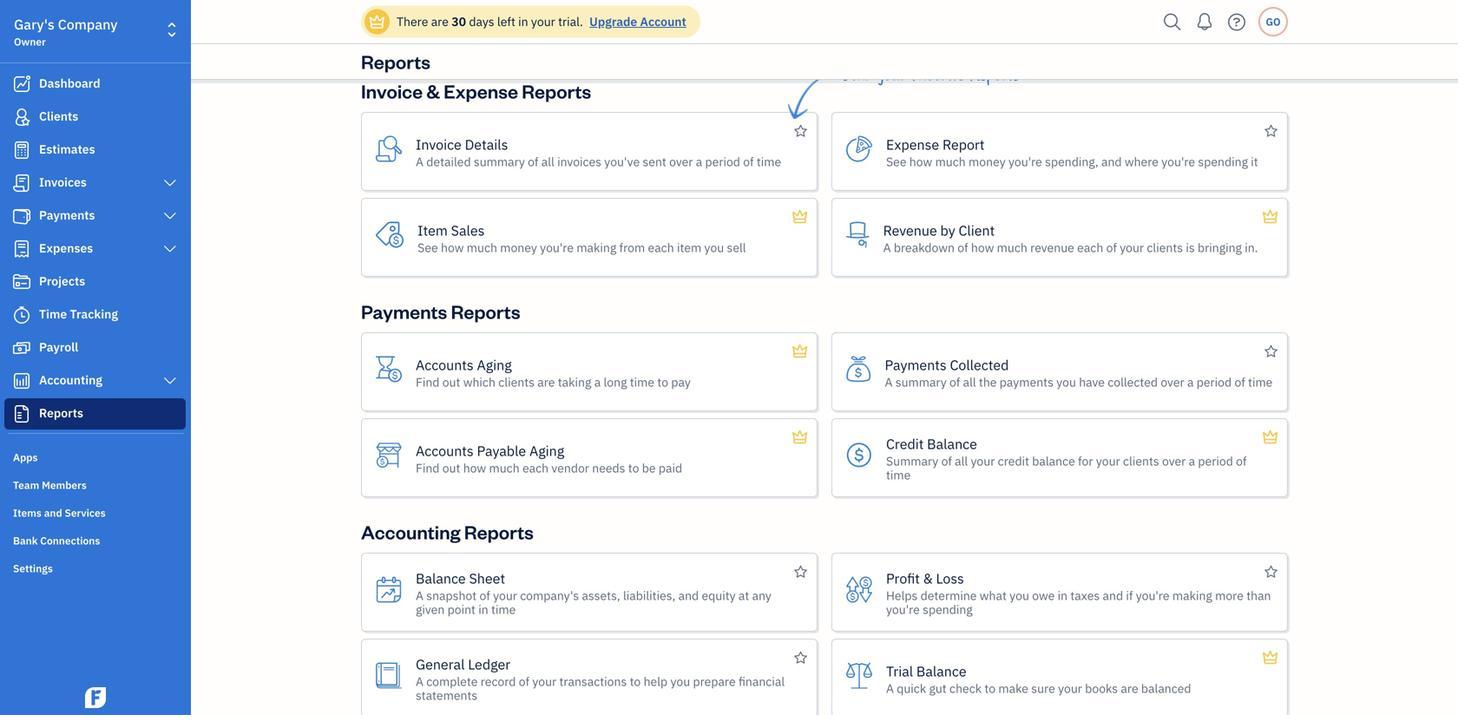 Task type: describe. For each thing, give the bounding box(es) containing it.
books
[[1085, 681, 1118, 697]]

detailed
[[427, 154, 471, 170]]

projects link
[[4, 267, 186, 298]]

time inside accounts aging find out which clients are taking a long time to pay
[[630, 374, 655, 390]]

than
[[1247, 588, 1272, 604]]

profit & loss helps determine what you owe in taxes and if you're making more than you're spending
[[886, 570, 1272, 618]]

out inside accounts aging find out which clients are taking a long time to pay
[[443, 374, 461, 390]]

summary
[[886, 453, 939, 469]]

helps
[[886, 588, 918, 604]]

owner
[[14, 35, 46, 49]]

time inside 'invoice details a detailed summary of all invoices you've sent over a period of time'
[[757, 154, 782, 170]]

how inside the revenue by client a breakdown of how much revenue each of your clients is bringing in.
[[971, 240, 994, 256]]

1 horizontal spatial in
[[518, 13, 528, 30]]

time inside balance sheet a snapshot of your company's assets, liabilities, and equity at any given point in time
[[491, 602, 516, 618]]

sure
[[1032, 681, 1056, 697]]

a for invoice details
[[416, 154, 424, 170]]

crown image for accounts payable aging
[[791, 427, 809, 448]]

you're left spending,
[[1009, 154, 1043, 170]]

you inside item sales see how much money you're making from each item you sell
[[705, 240, 724, 256]]

sheet
[[469, 570, 505, 588]]

credit balance summary of all your credit balance for your clients over a period of time
[[886, 435, 1247, 483]]

needs
[[592, 460, 626, 476]]

chevron large down image for invoices
[[162, 176, 178, 190]]

upgrade
[[590, 13, 637, 30]]

timer image
[[11, 306, 32, 324]]

check
[[950, 681, 982, 697]]

your left credit
[[971, 453, 995, 469]]

chevron large down image
[[162, 242, 178, 256]]

revenue by client a breakdown of how much revenue each of your clients is bringing in.
[[883, 221, 1258, 256]]

reports inside reports link
[[39, 405, 83, 421]]

upgrade account link
[[586, 13, 687, 30]]

update favorite status for invoice details image
[[795, 121, 807, 142]]

0 vertical spatial crown image
[[368, 13, 386, 31]]

general ledger a complete record of your transactions to help you prepare financial statements
[[416, 656, 785, 704]]

you inside profit & loss helps determine what you owe in taxes and if you're making more than you're spending
[[1010, 588, 1030, 604]]

projects
[[39, 273, 85, 289]]

vendor
[[552, 460, 589, 476]]

transactions
[[560, 674, 627, 690]]

of inside general ledger a complete record of your transactions to help you prepare financial statements
[[519, 674, 530, 690]]

payment image
[[11, 208, 32, 225]]

reports link
[[4, 399, 186, 430]]

chart image
[[11, 372, 32, 390]]

spending,
[[1045, 154, 1099, 170]]

and inside profit & loss helps determine what you owe in taxes and if you're making more than you're spending
[[1103, 588, 1124, 604]]

main element
[[0, 0, 234, 715]]

item
[[677, 240, 702, 256]]

estimates
[[39, 141, 95, 157]]

team members
[[13, 478, 87, 492]]

balance sheet a snapshot of your company's assets, liabilities, and equity at any given point in time
[[416, 570, 772, 618]]

you've
[[605, 154, 640, 170]]

how inside expense report see how much money you're spending, and where you're spending it
[[910, 154, 933, 170]]

balance
[[1033, 453, 1076, 469]]

reports down there
[[361, 49, 431, 74]]

are inside accounts aging find out which clients are taking a long time to pay
[[538, 374, 555, 390]]

to inside trial balance a quick gut check to make sure your books are balanced
[[985, 681, 996, 697]]

search image
[[1159, 9, 1187, 35]]

in.
[[1245, 240, 1258, 256]]

estimate image
[[11, 142, 32, 159]]

bank connections link
[[4, 527, 186, 553]]

summary inside payments collected a summary of all the payments you have collected over a period of time
[[896, 374, 947, 390]]

time tracking
[[39, 306, 118, 322]]

settings
[[13, 562, 53, 576]]

much inside expense report see how much money you're spending, and where you're spending it
[[936, 154, 966, 170]]

invoice details a detailed summary of all invoices you've sent over a period of time
[[416, 135, 782, 170]]

0 vertical spatial expense
[[444, 79, 518, 103]]

invoices
[[39, 174, 87, 190]]

accounts for accounts aging
[[416, 356, 474, 374]]

each inside accounts payable aging find out how much each vendor needs to be paid
[[523, 460, 549, 476]]

your inside the revenue by client a breakdown of how much revenue each of your clients is bringing in.
[[1120, 240, 1144, 256]]

crown image for profit & loss
[[1262, 648, 1280, 669]]

invoice for invoice details a detailed summary of all invoices you've sent over a period of time
[[416, 135, 462, 154]]

and inside balance sheet a snapshot of your company's assets, liabilities, and equity at any given point in time
[[679, 588, 699, 604]]

go button
[[1259, 7, 1288, 36]]

all inside 'credit balance summary of all your credit balance for your clients over a period of time'
[[955, 453, 968, 469]]

balanced
[[1142, 681, 1192, 697]]

accounts payable aging find out how much each vendor needs to be paid
[[416, 442, 683, 476]]

snapshot
[[427, 588, 477, 604]]

and inside expense report see how much money you're spending, and where you're spending it
[[1102, 154, 1122, 170]]

accounts aging find out which clients are taking a long time to pay
[[416, 356, 691, 390]]

invoice image
[[11, 175, 32, 192]]

items
[[13, 506, 42, 520]]

aging inside accounts aging find out which clients are taking a long time to pay
[[477, 356, 512, 374]]

see for expense report
[[886, 154, 907, 170]]

profit
[[886, 570, 920, 588]]

liabilities,
[[623, 588, 676, 604]]

find inside accounts payable aging find out how much each vendor needs to be paid
[[416, 460, 440, 476]]

details
[[465, 135, 508, 154]]

gut
[[929, 681, 947, 697]]

prepare
[[693, 674, 736, 690]]

update favorite status for balance sheet image
[[795, 562, 807, 583]]

a for trial balance
[[886, 681, 894, 697]]

if
[[1126, 588, 1133, 604]]

payments for payments
[[39, 207, 95, 223]]

trial balance a quick gut check to make sure your books are balanced
[[886, 662, 1192, 697]]

and inside main element
[[44, 506, 62, 520]]

credit
[[886, 435, 924, 453]]

equity
[[702, 588, 736, 604]]

notifications image
[[1191, 4, 1219, 39]]

chevron large down image for accounting
[[162, 374, 178, 388]]

the
[[979, 374, 997, 390]]

aging inside accounts payable aging find out how much each vendor needs to be paid
[[530, 442, 565, 460]]

accounting link
[[4, 366, 186, 397]]

project image
[[11, 273, 32, 291]]

quick
[[897, 681, 927, 697]]

assets,
[[582, 588, 620, 604]]

freshbooks image
[[82, 688, 109, 708]]

each for item sales
[[648, 240, 674, 256]]

payroll
[[39, 339, 78, 355]]

expenses
[[39, 240, 93, 256]]

ledger
[[468, 656, 511, 674]]

your inside trial balance a quick gut check to make sure your books are balanced
[[1058, 681, 1083, 697]]

collected
[[950, 356, 1009, 374]]

company
[[58, 15, 118, 33]]

reports up sheet
[[464, 520, 534, 544]]

expense report see how much money you're spending, and where you're spending it
[[886, 135, 1259, 170]]

record
[[481, 674, 516, 690]]

in inside balance sheet a snapshot of your company's assets, liabilities, and equity at any given point in time
[[479, 602, 489, 618]]

over inside 'invoice details a detailed summary of all invoices you've sent over a period of time'
[[669, 154, 693, 170]]

dashboard image
[[11, 76, 32, 93]]

invoice & expense reports
[[361, 79, 591, 103]]

you're right 'if'
[[1136, 588, 1170, 604]]

period for payments collected
[[1197, 374, 1232, 390]]

be
[[642, 460, 656, 476]]

find inside accounts aging find out which clients are taking a long time to pay
[[416, 374, 440, 390]]

your left trial.
[[531, 13, 555, 30]]

how inside accounts payable aging find out how much each vendor needs to be paid
[[463, 460, 486, 476]]

0 vertical spatial are
[[431, 13, 449, 30]]

sell
[[727, 240, 746, 256]]

estimates link
[[4, 135, 186, 166]]

item sales see how much money you're making from each item you sell
[[418, 221, 746, 256]]

spending inside profit & loss helps determine what you owe in taxes and if you're making more than you're spending
[[923, 602, 973, 618]]

tracking
[[70, 306, 118, 322]]

chevron large down image for payments
[[162, 209, 178, 223]]

trial
[[886, 662, 913, 681]]

team members link
[[4, 471, 186, 497]]

apps link
[[4, 444, 186, 470]]

to inside accounts aging find out which clients are taking a long time to pay
[[658, 374, 669, 390]]

time inside payments collected a summary of all the payments you have collected over a period of time
[[1249, 374, 1273, 390]]

there
[[397, 13, 428, 30]]

a inside 'invoice details a detailed summary of all invoices you've sent over a period of time'
[[696, 154, 703, 170]]

sent
[[643, 154, 667, 170]]

all inside 'invoice details a detailed summary of all invoices you've sent over a period of time'
[[542, 154, 555, 170]]

expense image
[[11, 240, 32, 258]]

revenue
[[1031, 240, 1075, 256]]

a for general ledger
[[416, 674, 424, 690]]

your right for
[[1096, 453, 1121, 469]]

each for revenue by client
[[1078, 240, 1104, 256]]

update favorite status for expense report image
[[1265, 121, 1278, 142]]

company's
[[520, 588, 579, 604]]

connections
[[40, 534, 100, 548]]

over for credit balance
[[1163, 453, 1186, 469]]

clients
[[39, 108, 78, 124]]

team
[[13, 478, 39, 492]]

30
[[452, 13, 466, 30]]

a inside payments collected a summary of all the payments you have collected over a period of time
[[1188, 374, 1194, 390]]

period for credit balance
[[1198, 453, 1234, 469]]



Task type: locate. For each thing, give the bounding box(es) containing it.
you right 'help'
[[671, 674, 690, 690]]

1 horizontal spatial &
[[923, 570, 933, 588]]

invoices link
[[4, 168, 186, 199]]

1 horizontal spatial summary
[[896, 374, 947, 390]]

making
[[577, 240, 617, 256], [1173, 588, 1213, 604]]

balance inside trial balance a quick gut check to make sure your books are balanced
[[917, 662, 967, 681]]

1 vertical spatial payments
[[361, 299, 447, 324]]

you're down profit
[[886, 602, 920, 618]]

0 horizontal spatial &
[[427, 79, 440, 103]]

0 vertical spatial all
[[542, 154, 555, 170]]

& for profit
[[923, 570, 933, 588]]

1 horizontal spatial accounting
[[361, 520, 461, 544]]

0 vertical spatial balance
[[927, 435, 978, 453]]

crown image for item sales
[[791, 207, 809, 227]]

a inside general ledger a complete record of your transactions to help you prepare financial statements
[[416, 674, 424, 690]]

accounting reports
[[361, 520, 534, 544]]

1 chevron large down image from the top
[[162, 176, 178, 190]]

0 horizontal spatial expense
[[444, 79, 518, 103]]

money inside expense report see how much money you're spending, and where you're spending it
[[969, 154, 1006, 170]]

period inside 'credit balance summary of all your credit balance for your clients over a period of time'
[[1198, 453, 1234, 469]]

payments up expenses at left
[[39, 207, 95, 223]]

1 vertical spatial crown image
[[791, 207, 809, 227]]

0 vertical spatial clients
[[1147, 240, 1183, 256]]

0 horizontal spatial accounting
[[39, 372, 102, 388]]

at
[[739, 588, 750, 604]]

spending left the it
[[1199, 154, 1248, 170]]

from
[[620, 240, 645, 256]]

0 vertical spatial making
[[577, 240, 617, 256]]

0 horizontal spatial spending
[[923, 602, 973, 618]]

clients inside the revenue by client a breakdown of how much revenue each of your clients is bringing in.
[[1147, 240, 1183, 256]]

report
[[943, 135, 985, 154]]

a left snapshot
[[416, 588, 424, 604]]

sales
[[451, 221, 485, 240]]

0 vertical spatial spending
[[1199, 154, 1248, 170]]

how left the report
[[910, 154, 933, 170]]

see left sales
[[418, 240, 438, 256]]

long
[[604, 374, 627, 390]]

1 vertical spatial summary
[[896, 374, 947, 390]]

making left from
[[577, 240, 617, 256]]

all left 'the'
[[963, 374, 976, 390]]

accounting for accounting reports
[[361, 520, 461, 544]]

you left owe
[[1010, 588, 1030, 604]]

of
[[528, 154, 539, 170], [743, 154, 754, 170], [958, 240, 969, 256], [1107, 240, 1117, 256], [950, 374, 961, 390], [1235, 374, 1246, 390], [942, 453, 952, 469], [1236, 453, 1247, 469], [480, 588, 490, 604], [519, 674, 530, 690]]

2 horizontal spatial payments
[[885, 356, 947, 374]]

of inside balance sheet a snapshot of your company's assets, liabilities, and equity at any given point in time
[[480, 588, 490, 604]]

1 vertical spatial find
[[416, 460, 440, 476]]

much inside accounts payable aging find out how much each vendor needs to be paid
[[489, 460, 520, 476]]

you're left from
[[540, 240, 574, 256]]

a left breakdown
[[883, 240, 891, 256]]

to inside accounts payable aging find out how much each vendor needs to be paid
[[628, 460, 639, 476]]

accounting down the payroll
[[39, 372, 102, 388]]

in
[[518, 13, 528, 30], [1058, 588, 1068, 604], [479, 602, 489, 618]]

more
[[1216, 588, 1244, 604]]

summary right the "detailed"
[[474, 154, 525, 170]]

1 vertical spatial are
[[538, 374, 555, 390]]

update favorite status for profit & loss image
[[1265, 562, 1278, 583]]

1 vertical spatial accounting
[[361, 520, 461, 544]]

over inside 'credit balance summary of all your credit balance for your clients over a period of time'
[[1163, 453, 1186, 469]]

a left the complete
[[416, 674, 424, 690]]

crown image for expense report
[[1262, 207, 1280, 227]]

balance
[[927, 435, 978, 453], [416, 570, 466, 588], [917, 662, 967, 681]]

by
[[941, 221, 956, 240]]

complete
[[426, 674, 478, 690]]

item
[[418, 221, 448, 240]]

0 vertical spatial find
[[416, 374, 440, 390]]

given
[[416, 602, 445, 618]]

you're right the where
[[1162, 154, 1196, 170]]

services
[[65, 506, 106, 520]]

how up accounting reports
[[463, 460, 486, 476]]

payments inside main element
[[39, 207, 95, 223]]

2 vertical spatial chevron large down image
[[162, 374, 178, 388]]

each left item
[[648, 240, 674, 256]]

over inside payments collected a summary of all the payments you have collected over a period of time
[[1161, 374, 1185, 390]]

payable
[[477, 442, 526, 460]]

1 vertical spatial period
[[1197, 374, 1232, 390]]

balance up 'given'
[[416, 570, 466, 588]]

2 vertical spatial over
[[1163, 453, 1186, 469]]

are inside trial balance a quick gut check to make sure your books are balanced
[[1121, 681, 1139, 697]]

payments left collected
[[885, 356, 947, 374]]

a inside trial balance a quick gut check to make sure your books are balanced
[[886, 681, 894, 697]]

0 vertical spatial out
[[443, 374, 461, 390]]

1 horizontal spatial money
[[969, 154, 1006, 170]]

a for payments collected
[[885, 374, 893, 390]]

any
[[752, 588, 772, 604]]

balance inside balance sheet a snapshot of your company's assets, liabilities, and equity at any given point in time
[[416, 570, 466, 588]]

your inside general ledger a complete record of your transactions to help you prepare financial statements
[[533, 674, 557, 690]]

much inside the revenue by client a breakdown of how much revenue each of your clients is bringing in.
[[997, 240, 1028, 256]]

making inside item sales see how much money you're making from each item you sell
[[577, 240, 617, 256]]

payments for payments reports
[[361, 299, 447, 324]]

1 vertical spatial balance
[[416, 570, 466, 588]]

clients right the which
[[499, 374, 535, 390]]

how inside item sales see how much money you're making from each item you sell
[[441, 240, 464, 256]]

have
[[1079, 374, 1105, 390]]

it
[[1251, 154, 1259, 170]]

invoice left details
[[416, 135, 462, 154]]

0 vertical spatial chevron large down image
[[162, 176, 178, 190]]

in right point at the left of the page
[[479, 602, 489, 618]]

a
[[416, 154, 424, 170], [883, 240, 891, 256], [885, 374, 893, 390], [416, 588, 424, 604], [416, 674, 424, 690], [886, 681, 894, 697]]

expenses link
[[4, 234, 186, 265]]

3 chevron large down image from the top
[[162, 374, 178, 388]]

payments down item
[[361, 299, 447, 324]]

payments link
[[4, 201, 186, 232]]

each
[[648, 240, 674, 256], [1078, 240, 1104, 256], [523, 460, 549, 476]]

0 vertical spatial money
[[969, 154, 1006, 170]]

a for balance sheet
[[416, 588, 424, 604]]

2 out from the top
[[443, 460, 461, 476]]

0 vertical spatial &
[[427, 79, 440, 103]]

out left the which
[[443, 374, 461, 390]]

much left vendor
[[489, 460, 520, 476]]

0 vertical spatial over
[[669, 154, 693, 170]]

find up accounting reports
[[416, 460, 440, 476]]

financial
[[739, 674, 785, 690]]

how right by
[[971, 240, 994, 256]]

update favorite status for general ledger image
[[795, 648, 807, 669]]

0 horizontal spatial in
[[479, 602, 489, 618]]

determine
[[921, 588, 977, 604]]

clients inside accounts aging find out which clients are taking a long time to pay
[[499, 374, 535, 390]]

& up the "detailed"
[[427, 79, 440, 103]]

summary inside 'invoice details a detailed summary of all invoices you've sent over a period of time'
[[474, 154, 525, 170]]

and left the where
[[1102, 154, 1122, 170]]

see inside item sales see how much money you're making from each item you sell
[[418, 240, 438, 256]]

crown image
[[368, 13, 386, 31], [791, 207, 809, 227], [791, 427, 809, 448]]

payments reports
[[361, 299, 521, 324]]

spending down loss
[[923, 602, 973, 618]]

are left 30
[[431, 13, 449, 30]]

in right owe
[[1058, 588, 1068, 604]]

clients inside 'credit balance summary of all your credit balance for your clients over a period of time'
[[1123, 453, 1160, 469]]

chevron large down image inside payments link
[[162, 209, 178, 223]]

clients right for
[[1123, 453, 1160, 469]]

credit
[[998, 453, 1030, 469]]

2 vertical spatial are
[[1121, 681, 1139, 697]]

over for payments collected
[[1161, 374, 1185, 390]]

1 vertical spatial money
[[500, 240, 537, 256]]

client
[[959, 221, 995, 240]]

& inside profit & loss helps determine what you owe in taxes and if you're making more than you're spending
[[923, 570, 933, 588]]

payments collected a summary of all the payments you have collected over a period of time
[[885, 356, 1273, 390]]

expense inside expense report see how much money you're spending, and where you're spending it
[[886, 135, 940, 154]]

2 vertical spatial clients
[[1123, 453, 1160, 469]]

0 horizontal spatial making
[[577, 240, 617, 256]]

accounts down payments reports at the left top of page
[[416, 356, 474, 374]]

payments
[[39, 207, 95, 223], [361, 299, 447, 324], [885, 356, 947, 374]]

clients link
[[4, 102, 186, 133]]

see for item sales
[[418, 240, 438, 256]]

0 horizontal spatial money
[[500, 240, 537, 256]]

each inside the revenue by client a breakdown of how much revenue each of your clients is bringing in.
[[1078, 240, 1104, 256]]

are left taking
[[538, 374, 555, 390]]

a inside accounts aging find out which clients are taking a long time to pay
[[594, 374, 601, 390]]

pay
[[671, 374, 691, 390]]

see
[[886, 154, 907, 170], [418, 240, 438, 256]]

0 horizontal spatial see
[[418, 240, 438, 256]]

to inside general ledger a complete record of your transactions to help you prepare financial statements
[[630, 674, 641, 690]]

there are 30 days left in your trial. upgrade account
[[397, 13, 687, 30]]

2 vertical spatial balance
[[917, 662, 967, 681]]

much right client
[[997, 240, 1028, 256]]

1 vertical spatial see
[[418, 240, 438, 256]]

balance right the trial
[[917, 662, 967, 681]]

find
[[416, 374, 440, 390], [416, 460, 440, 476]]

expense up details
[[444, 79, 518, 103]]

are
[[431, 13, 449, 30], [538, 374, 555, 390], [1121, 681, 1139, 697]]

invoice down there
[[361, 79, 423, 103]]

0 vertical spatial invoice
[[361, 79, 423, 103]]

much right item
[[467, 240, 497, 256]]

payments for payments collected a summary of all the payments you have collected over a period of time
[[885, 356, 947, 374]]

bringing
[[1198, 240, 1242, 256]]

1 horizontal spatial aging
[[530, 442, 565, 460]]

your right record
[[533, 674, 557, 690]]

1 horizontal spatial spending
[[1199, 154, 1248, 170]]

where
[[1125, 154, 1159, 170]]

members
[[42, 478, 87, 492]]

1 vertical spatial chevron large down image
[[162, 209, 178, 223]]

you left sell
[[705, 240, 724, 256]]

reports down trial.
[[522, 79, 591, 103]]

2 vertical spatial all
[[955, 453, 968, 469]]

2 find from the top
[[416, 460, 440, 476]]

collected
[[1108, 374, 1158, 390]]

a
[[696, 154, 703, 170], [594, 374, 601, 390], [1188, 374, 1194, 390], [1189, 453, 1196, 469]]

you left have
[[1057, 374, 1077, 390]]

each left vendor
[[523, 460, 549, 476]]

chevron large down image
[[162, 176, 178, 190], [162, 209, 178, 223], [162, 374, 178, 388]]

for
[[1078, 453, 1094, 469]]

make
[[999, 681, 1029, 697]]

2 accounts from the top
[[416, 442, 474, 460]]

a inside 'credit balance summary of all your credit balance for your clients over a period of time'
[[1189, 453, 1196, 469]]

to left the make
[[985, 681, 996, 697]]

in inside profit & loss helps determine what you owe in taxes and if you're making more than you're spending
[[1058, 588, 1068, 604]]

aging down payments reports at the left top of page
[[477, 356, 512, 374]]

period inside payments collected a summary of all the payments you have collected over a period of time
[[1197, 374, 1232, 390]]

1 vertical spatial all
[[963, 374, 976, 390]]

to left be
[[628, 460, 639, 476]]

balance for payments
[[927, 435, 978, 453]]

money right sales
[[500, 240, 537, 256]]

1 vertical spatial over
[[1161, 374, 1185, 390]]

2 vertical spatial period
[[1198, 453, 1234, 469]]

aging right 'payable'
[[530, 442, 565, 460]]

dashboard
[[39, 75, 100, 91]]

& left loss
[[923, 570, 933, 588]]

your right sure
[[1058, 681, 1083, 697]]

making left more
[[1173, 588, 1213, 604]]

all right summary
[[955, 453, 968, 469]]

apps
[[13, 451, 38, 464]]

taxes
[[1071, 588, 1100, 604]]

balance right "credit"
[[927, 435, 978, 453]]

is
[[1186, 240, 1195, 256]]

out left 'payable'
[[443, 460, 461, 476]]

your inside balance sheet a snapshot of your company's assets, liabilities, and equity at any given point in time
[[493, 588, 517, 604]]

1 vertical spatial aging
[[530, 442, 565, 460]]

your left company's
[[493, 588, 517, 604]]

period
[[705, 154, 741, 170], [1197, 374, 1232, 390], [1198, 453, 1234, 469]]

2 horizontal spatial in
[[1058, 588, 1068, 604]]

go to help image
[[1223, 9, 1251, 35]]

& for invoice
[[427, 79, 440, 103]]

1 vertical spatial making
[[1173, 588, 1213, 604]]

update favorite status for payments collected image
[[1265, 341, 1278, 362]]

a inside payments collected a summary of all the payments you have collected over a period of time
[[885, 374, 893, 390]]

to
[[658, 374, 669, 390], [628, 460, 639, 476], [630, 674, 641, 690], [985, 681, 996, 697]]

1 vertical spatial &
[[923, 570, 933, 588]]

1 out from the top
[[443, 374, 461, 390]]

balance for profit
[[917, 662, 967, 681]]

in right left
[[518, 13, 528, 30]]

0 horizontal spatial summary
[[474, 154, 525, 170]]

money for sales
[[500, 240, 537, 256]]

reports
[[361, 49, 431, 74], [522, 79, 591, 103], [451, 299, 521, 324], [39, 405, 83, 421], [464, 520, 534, 544]]

invoice for invoice & expense reports
[[361, 79, 423, 103]]

0 vertical spatial accounting
[[39, 372, 102, 388]]

you inside payments collected a summary of all the payments you have collected over a period of time
[[1057, 374, 1077, 390]]

a inside 'invoice details a detailed summary of all invoices you've sent over a period of time'
[[416, 154, 424, 170]]

and left 'if'
[[1103, 588, 1124, 604]]

0 horizontal spatial aging
[[477, 356, 512, 374]]

reports up the which
[[451, 299, 521, 324]]

time inside 'credit balance summary of all your credit balance for your clients over a period of time'
[[886, 467, 911, 483]]

0 vertical spatial payments
[[39, 207, 95, 223]]

2 horizontal spatial each
[[1078, 240, 1104, 256]]

payments inside payments collected a summary of all the payments you have collected over a period of time
[[885, 356, 947, 374]]

reports right report image
[[39, 405, 83, 421]]

report image
[[11, 405, 32, 423]]

clients left 'is'
[[1147, 240, 1183, 256]]

making inside profit & loss helps determine what you owe in taxes and if you're making more than you're spending
[[1173, 588, 1213, 604]]

accounts for accounts payable aging
[[416, 442, 474, 460]]

each right revenue at right top
[[1078, 240, 1104, 256]]

accounts inside accounts aging find out which clients are taking a long time to pay
[[416, 356, 474, 374]]

2 horizontal spatial are
[[1121, 681, 1139, 697]]

see left the report
[[886, 154, 907, 170]]

dashboard link
[[4, 69, 186, 100]]

items and services link
[[4, 499, 186, 525]]

to left the pay
[[658, 374, 669, 390]]

your left 'is'
[[1120, 240, 1144, 256]]

expense
[[444, 79, 518, 103], [886, 135, 940, 154]]

accounts left 'payable'
[[416, 442, 474, 460]]

accounting up snapshot
[[361, 520, 461, 544]]

gary's company owner
[[14, 15, 118, 49]]

1 horizontal spatial making
[[1173, 588, 1213, 604]]

1 vertical spatial invoice
[[416, 135, 462, 154]]

1 accounts from the top
[[416, 356, 474, 374]]

0 vertical spatial see
[[886, 154, 907, 170]]

a up "credit"
[[885, 374, 893, 390]]

how up payments reports at the left top of page
[[441, 240, 464, 256]]

loss
[[936, 570, 964, 588]]

expense left the report
[[886, 135, 940, 154]]

to left 'help'
[[630, 674, 641, 690]]

money inside item sales see how much money you're making from each item you sell
[[500, 240, 537, 256]]

much
[[936, 154, 966, 170], [467, 240, 497, 256], [997, 240, 1028, 256], [489, 460, 520, 476]]

owe
[[1032, 588, 1055, 604]]

a left quick
[[886, 681, 894, 697]]

1 vertical spatial clients
[[499, 374, 535, 390]]

balance inside 'credit balance summary of all your credit balance for your clients over a period of time'
[[927, 435, 978, 453]]

money for report
[[969, 154, 1006, 170]]

1 horizontal spatial are
[[538, 374, 555, 390]]

1 vertical spatial spending
[[923, 602, 973, 618]]

1 find from the top
[[416, 374, 440, 390]]

summary left collected
[[896, 374, 947, 390]]

you're inside item sales see how much money you're making from each item you sell
[[540, 240, 574, 256]]

0 vertical spatial summary
[[474, 154, 525, 170]]

0 vertical spatial aging
[[477, 356, 512, 374]]

money up client
[[969, 154, 1006, 170]]

0 horizontal spatial are
[[431, 13, 449, 30]]

period inside 'invoice details a detailed summary of all invoices you've sent over a period of time'
[[705, 154, 741, 170]]

0 horizontal spatial each
[[523, 460, 549, 476]]

accounting inside main element
[[39, 372, 102, 388]]

much inside item sales see how much money you're making from each item you sell
[[467, 240, 497, 256]]

and left equity
[[679, 588, 699, 604]]

gary's
[[14, 15, 55, 33]]

a inside balance sheet a snapshot of your company's assets, liabilities, and equity at any given point in time
[[416, 588, 424, 604]]

1 vertical spatial out
[[443, 460, 461, 476]]

1 horizontal spatial see
[[886, 154, 907, 170]]

general
[[416, 656, 465, 674]]

each inside item sales see how much money you're making from each item you sell
[[648, 240, 674, 256]]

help
[[644, 674, 668, 690]]

trial.
[[558, 13, 583, 30]]

a left the "detailed"
[[416, 154, 424, 170]]

accounting for accounting
[[39, 372, 102, 388]]

time tracking link
[[4, 300, 186, 331]]

a inside the revenue by client a breakdown of how much revenue each of your clients is bringing in.
[[883, 240, 891, 256]]

much up by
[[936, 154, 966, 170]]

accounts inside accounts payable aging find out how much each vendor needs to be paid
[[416, 442, 474, 460]]

1 vertical spatial accounts
[[416, 442, 474, 460]]

invoice inside 'invoice details a detailed summary of all invoices you've sent over a period of time'
[[416, 135, 462, 154]]

accounts
[[416, 356, 474, 374], [416, 442, 474, 460]]

client image
[[11, 109, 32, 126]]

all inside payments collected a summary of all the payments you have collected over a period of time
[[963, 374, 976, 390]]

spending
[[1199, 154, 1248, 170], [923, 602, 973, 618]]

spending inside expense report see how much money you're spending, and where you're spending it
[[1199, 154, 1248, 170]]

crown image for payments collected
[[1262, 427, 1280, 448]]

what
[[980, 588, 1007, 604]]

money image
[[11, 339, 32, 357]]

revenue
[[883, 221, 937, 240]]

all left invoices
[[542, 154, 555, 170]]

you inside general ledger a complete record of your transactions to help you prepare financial statements
[[671, 674, 690, 690]]

0 vertical spatial period
[[705, 154, 741, 170]]

out inside accounts payable aging find out how much each vendor needs to be paid
[[443, 460, 461, 476]]

crown image
[[1262, 207, 1280, 227], [791, 341, 809, 362], [1262, 427, 1280, 448], [1262, 648, 1280, 669]]

2 vertical spatial crown image
[[791, 427, 809, 448]]

are right books
[[1121, 681, 1139, 697]]

1 horizontal spatial each
[[648, 240, 674, 256]]

find left the which
[[416, 374, 440, 390]]

0 horizontal spatial payments
[[39, 207, 95, 223]]

and right items
[[44, 506, 62, 520]]

2 chevron large down image from the top
[[162, 209, 178, 223]]

1 vertical spatial expense
[[886, 135, 940, 154]]

1 horizontal spatial expense
[[886, 135, 940, 154]]

see inside expense report see how much money you're spending, and where you're spending it
[[886, 154, 907, 170]]

2 vertical spatial payments
[[885, 356, 947, 374]]

0 vertical spatial accounts
[[416, 356, 474, 374]]

1 horizontal spatial payments
[[361, 299, 447, 324]]



Task type: vqa. For each thing, say whether or not it's contained in the screenshot.
'be'
yes



